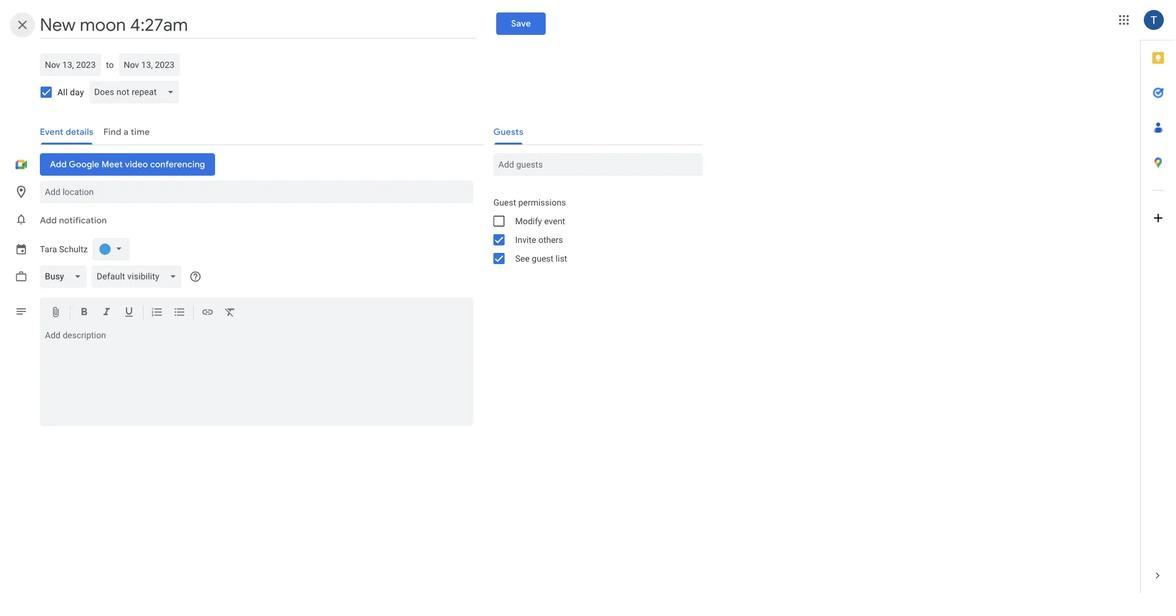 Task type: locate. For each thing, give the bounding box(es) containing it.
group containing guest permissions
[[484, 193, 703, 268]]

all day
[[57, 87, 84, 97]]

save button
[[497, 12, 546, 35]]

to
[[106, 60, 114, 70]]

tara schultz
[[40, 244, 88, 255]]

guest permissions
[[494, 197, 566, 208]]

Start date text field
[[45, 57, 96, 72]]

invite
[[516, 235, 537, 245]]

add notification button
[[35, 206, 112, 236]]

Description text field
[[40, 331, 474, 424]]

tab list
[[1142, 41, 1176, 559]]

event
[[545, 216, 566, 226]]

save
[[512, 18, 531, 29]]

others
[[539, 235, 564, 245]]

Guests text field
[[499, 153, 698, 176]]

notification
[[59, 215, 107, 226]]

bulleted list image
[[173, 306, 186, 321]]

list
[[556, 254, 568, 264]]

remove formatting image
[[224, 306, 236, 321]]

End date text field
[[124, 57, 175, 72]]

permissions
[[519, 197, 566, 208]]

None field
[[89, 81, 184, 104], [40, 266, 92, 288], [92, 266, 187, 288], [89, 81, 184, 104], [40, 266, 92, 288], [92, 266, 187, 288]]

numbered list image
[[151, 306, 163, 321]]

group
[[484, 193, 703, 268]]

Title text field
[[40, 11, 477, 39]]



Task type: vqa. For each thing, say whether or not it's contained in the screenshot.
Create new calendar
no



Task type: describe. For each thing, give the bounding box(es) containing it.
see
[[516, 254, 530, 264]]

bold image
[[78, 306, 90, 321]]

Location text field
[[45, 181, 469, 203]]

invite others
[[516, 235, 564, 245]]

add
[[40, 215, 57, 226]]

tara
[[40, 244, 57, 255]]

day
[[70, 87, 84, 97]]

modify event
[[516, 216, 566, 226]]

insert link image
[[201, 306, 214, 321]]

modify
[[516, 216, 542, 226]]

all
[[57, 87, 68, 97]]

schultz
[[59, 244, 88, 255]]

formatting options toolbar
[[40, 298, 474, 328]]

guest
[[494, 197, 517, 208]]

add notification
[[40, 215, 107, 226]]

italic image
[[100, 306, 113, 321]]

underline image
[[123, 306, 135, 321]]

see guest list
[[516, 254, 568, 264]]

guest
[[532, 254, 554, 264]]



